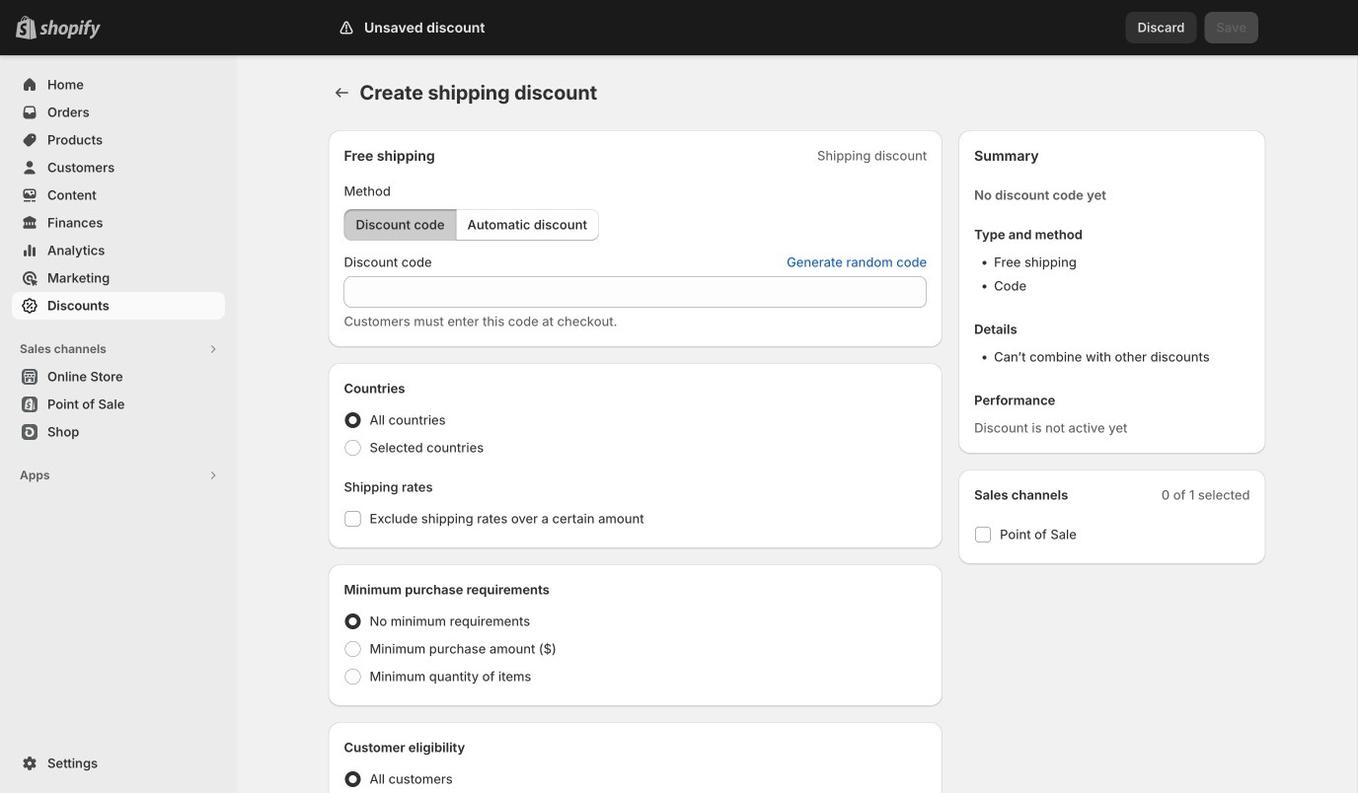 Task type: vqa. For each thing, say whether or not it's contained in the screenshot.
Search collections text field
no



Task type: locate. For each thing, give the bounding box(es) containing it.
None text field
[[344, 276, 927, 308]]



Task type: describe. For each thing, give the bounding box(es) containing it.
shopify image
[[39, 19, 101, 39]]



